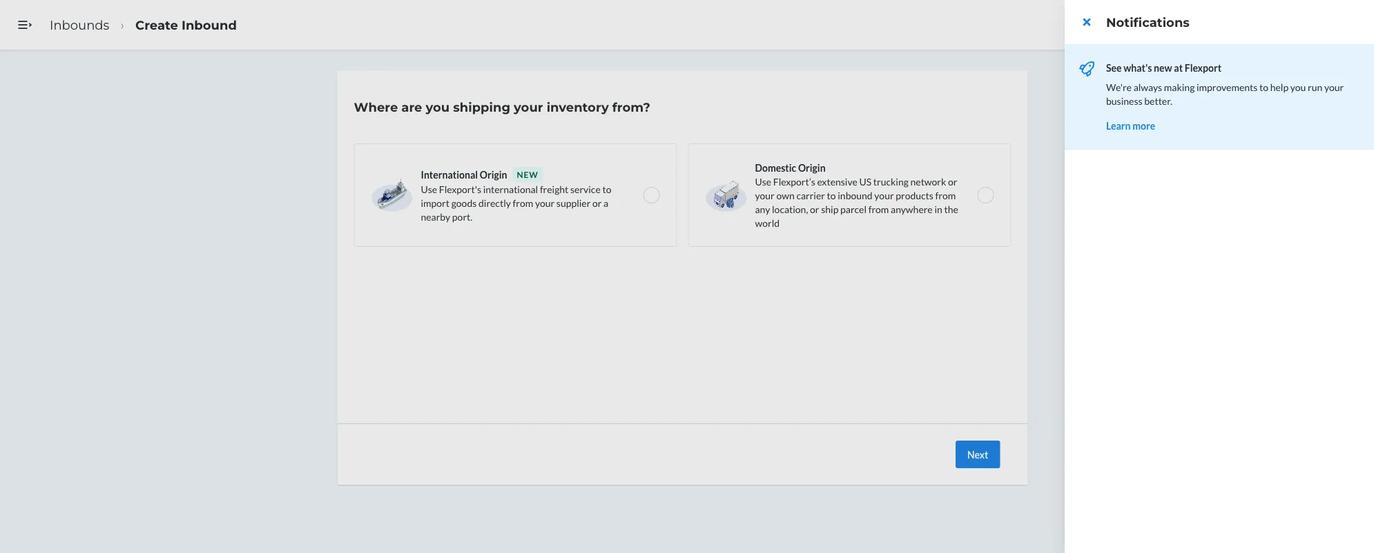 Task type: describe. For each thing, give the bounding box(es) containing it.
business
[[1106, 95, 1142, 107]]

improvements
[[1197, 81, 1258, 93]]

help
[[1270, 81, 1289, 93]]

learn more
[[1106, 120, 1155, 132]]

see what's new at flexport
[[1106, 62, 1222, 74]]

better.
[[1144, 95, 1172, 107]]

see
[[1106, 62, 1122, 74]]

you
[[1290, 81, 1306, 93]]

always
[[1134, 81, 1162, 93]]

what's
[[1124, 62, 1152, 74]]

run
[[1308, 81, 1322, 93]]

more
[[1132, 120, 1155, 132]]

making
[[1164, 81, 1195, 93]]

your
[[1324, 81, 1344, 93]]



Task type: vqa. For each thing, say whether or not it's contained in the screenshot.
close IMAGE at the top right of the page
yes



Task type: locate. For each thing, give the bounding box(es) containing it.
we're
[[1106, 81, 1132, 93]]

close image
[[1083, 17, 1091, 28]]

at
[[1174, 62, 1183, 74]]

learn more link
[[1106, 120, 1155, 132]]

flexport
[[1185, 62, 1222, 74]]

to
[[1259, 81, 1268, 93]]

learn
[[1106, 120, 1131, 132]]

new
[[1154, 62, 1172, 74]]

notifications
[[1106, 15, 1190, 30]]

we're always making improvements to help you run your business better.
[[1106, 81, 1344, 107]]



